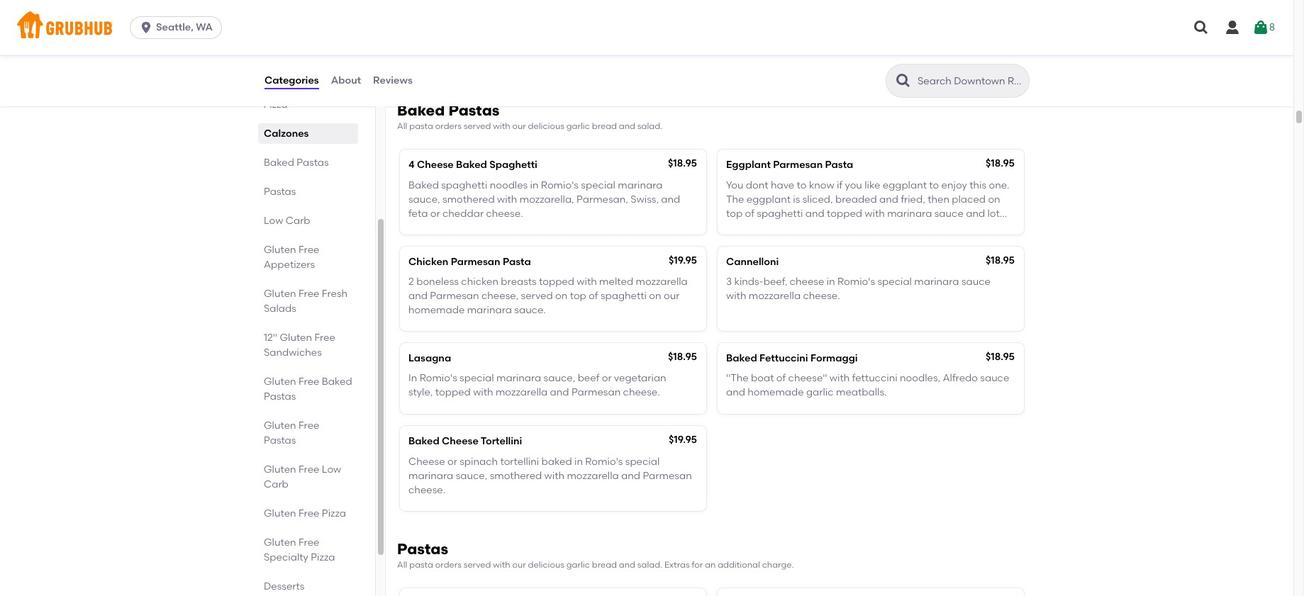 Task type: locate. For each thing, give the bounding box(es) containing it.
1 horizontal spatial homemade
[[748, 387, 804, 399]]

for inside pastas all pasta orders served with our delicious garlic bread and salad. extras for an additional charge.
[[692, 560, 703, 570]]

cheese down baked cheese tortellini
[[409, 456, 445, 468]]

svg image
[[1193, 19, 1210, 36], [1224, 19, 1241, 36], [139, 21, 153, 35]]

romio's inside cheese or spinach tortellini baked in romio's special marinara sauce, smothered with mozzarella and parmesan cheese.
[[585, 456, 623, 468]]

sauce, left the beef
[[544, 372, 575, 384]]

of inside 2 boneless chicken breasts topped with melted mozzarella and parmesan cheese, served on top of spaghetti on our homemade marinara sauce.
[[589, 290, 598, 302]]

special inside 3 kinds-beef, cheese in romio's special marinara sauce with mozzarella cheese.
[[878, 276, 912, 288]]

cannelloni
[[726, 256, 779, 268]]

baked inside the baked spaghetti noodles in romio's special marinara sauce, smothered with mozzarella, parmesan, swiss, and feta or cheddar cheese.
[[409, 179, 439, 191]]

free down gluten free low carb
[[299, 508, 320, 520]]

romio's
[[541, 179, 579, 191], [838, 276, 875, 288], [420, 372, 457, 384], [585, 456, 623, 468]]

0 horizontal spatial svg image
[[139, 21, 153, 35]]

you
[[845, 179, 862, 191]]

2 vertical spatial cheese
[[409, 456, 445, 468]]

in inside 3 kinds-beef, cheese in romio's special marinara sauce with mozzarella cheese.
[[827, 276, 835, 288]]

free inside gluten free pastas
[[299, 420, 320, 432]]

0 vertical spatial homemade
[[409, 305, 465, 317]]

orders
[[435, 121, 462, 131], [435, 560, 462, 570]]

2 horizontal spatial sauce,
[[544, 372, 575, 384]]

0 horizontal spatial to
[[797, 179, 807, 191]]

pizza right specialty
[[311, 552, 335, 564]]

sauce down lots
[[962, 276, 991, 288]]

1 to from the left
[[797, 179, 807, 191]]

eggplant up fried,
[[883, 179, 927, 191]]

2 vertical spatial spaghetti
[[601, 290, 647, 302]]

or right feta
[[430, 208, 440, 220]]

cheese. down cheese
[[803, 290, 840, 302]]

0 vertical spatial cheese
[[417, 159, 454, 171]]

gluten up salads
[[264, 288, 296, 300]]

0 vertical spatial $19.95
[[669, 254, 697, 266]]

cheese up the 'spinach'
[[442, 436, 479, 448]]

an inside choose any 3 pizza toppings. additional toppings for an additional charge.
[[663, 30, 676, 42]]

1 horizontal spatial topped
[[539, 276, 574, 288]]

marinara inside you dont have to know if you like eggplant to enjoy this one. the eggplant is sliced, breaded and fried, then placed on top of spaghetti and topped with marinara sauce and lots of melted mozzarella.
[[887, 208, 932, 220]]

2 vertical spatial topped
[[435, 387, 471, 399]]

on inside you dont have to know if you like eggplant to enjoy this one. the eggplant is sliced, breaded and fried, then placed on top of spaghetti and topped with marinara sauce and lots of melted mozzarella.
[[988, 194, 1001, 206]]

pasta inside 'baked pastas all pasta orders served with our delicious garlic bread and salad.'
[[409, 121, 433, 131]]

baked down "reviews"
[[397, 101, 445, 119]]

search icon image
[[895, 72, 912, 89]]

low up gluten free appetizers
[[264, 215, 283, 227]]

cheese. down noodles
[[486, 208, 523, 220]]

2 horizontal spatial on
[[988, 194, 1001, 206]]

pasta up if
[[825, 159, 853, 171]]

and inside the baked spaghetti noodles in romio's special marinara sauce, smothered with mozzarella, parmesan, swiss, and feta or cheddar cheese.
[[661, 194, 680, 206]]

gluten for gluten free specialty pizza
[[264, 537, 296, 549]]

2 vertical spatial our
[[512, 560, 526, 570]]

1 horizontal spatial pasta
[[825, 159, 853, 171]]

2 delicious from the top
[[528, 560, 565, 570]]

0 horizontal spatial or
[[430, 208, 440, 220]]

an right extras
[[705, 560, 716, 570]]

free
[[299, 244, 320, 256], [299, 288, 320, 300], [314, 332, 335, 344], [299, 376, 320, 388], [299, 420, 320, 432], [299, 464, 320, 476], [299, 508, 320, 520], [299, 537, 320, 549]]

sliced,
[[803, 194, 833, 206]]

svg image inside seattle, wa button
[[139, 21, 153, 35]]

0 horizontal spatial charge.
[[460, 44, 497, 57]]

an right 'toppings'
[[663, 30, 676, 42]]

orders inside 'baked pastas all pasta orders served with our delicious garlic bread and salad.'
[[435, 121, 462, 131]]

2 horizontal spatial topped
[[827, 208, 862, 220]]

gluten inside the gluten free fresh salads
[[264, 288, 296, 300]]

or inside in romio's special marinara sauce, beef or vegetarian style, topped with mozzarella and parmesan cheese.
[[602, 372, 612, 384]]

2 horizontal spatial or
[[602, 372, 612, 384]]

baked left spaghetti
[[456, 159, 487, 171]]

fresh
[[322, 288, 348, 300]]

2 horizontal spatial in
[[827, 276, 835, 288]]

spaghetti inside the baked spaghetti noodles in romio's special marinara sauce, smothered with mozzarella, parmesan, swiss, and feta or cheddar cheese.
[[441, 179, 487, 191]]

sauce, down the 'spinach'
[[456, 470, 487, 482]]

sauce for alfredo
[[980, 372, 1010, 384]]

free down the sandwiches
[[299, 376, 320, 388]]

1 vertical spatial an
[[705, 560, 716, 570]]

2 vertical spatial served
[[464, 560, 491, 570]]

1 delicious from the top
[[528, 121, 565, 131]]

specialty
[[264, 552, 308, 564]]

0 horizontal spatial eggplant
[[747, 194, 791, 206]]

0 vertical spatial spaghetti
[[441, 179, 487, 191]]

additional
[[409, 44, 458, 57], [718, 560, 760, 570]]

additional
[[551, 30, 600, 42]]

romio's inside 3 kinds-beef, cheese in romio's special marinara sauce with mozzarella cheese.
[[838, 276, 875, 288]]

romio's inside the baked spaghetti noodles in romio's special marinara sauce, smothered with mozzarella, parmesan, swiss, and feta or cheddar cheese.
[[541, 179, 579, 191]]

gluten down the sandwiches
[[264, 376, 296, 388]]

3 left kinds-
[[726, 276, 732, 288]]

served inside 2 boneless chicken breasts topped with melted mozzarella and parmesan cheese, served on top of spaghetti on our homemade marinara sauce.
[[521, 290, 553, 302]]

in up mozzarella,
[[530, 179, 539, 191]]

1 horizontal spatial in
[[575, 456, 583, 468]]

1 vertical spatial top
[[570, 290, 586, 302]]

or
[[430, 208, 440, 220], [602, 372, 612, 384], [447, 456, 457, 468]]

to
[[797, 179, 807, 191], [929, 179, 939, 191]]

charge.
[[460, 44, 497, 57], [762, 560, 794, 570]]

sauce
[[935, 208, 964, 220], [962, 276, 991, 288], [980, 372, 1010, 384]]

on
[[988, 194, 1001, 206], [555, 290, 568, 302], [649, 290, 661, 302]]

gluten for gluten free pizza
[[264, 508, 296, 520]]

1 horizontal spatial to
[[929, 179, 939, 191]]

salads
[[264, 303, 296, 315]]

noodles
[[490, 179, 528, 191]]

marinara inside in romio's special marinara sauce, beef or vegetarian style, topped with mozzarella and parmesan cheese.
[[496, 372, 541, 384]]

for inside choose any 3 pizza toppings. additional toppings for an additional charge.
[[648, 30, 661, 42]]

free inside gluten free baked pastas
[[299, 376, 320, 388]]

0 horizontal spatial on
[[555, 290, 568, 302]]

0 vertical spatial eggplant
[[883, 179, 927, 191]]

to up then
[[929, 179, 939, 191]]

special
[[581, 179, 616, 191], [878, 276, 912, 288], [460, 372, 494, 384], [625, 456, 660, 468]]

low
[[264, 215, 283, 227], [322, 464, 341, 476]]

8
[[1269, 21, 1275, 33]]

1 vertical spatial spaghetti
[[757, 208, 803, 220]]

free for pastas
[[299, 420, 320, 432]]

baked
[[542, 456, 572, 468]]

1 vertical spatial all
[[397, 560, 407, 570]]

delicious
[[528, 121, 565, 131], [528, 560, 565, 570]]

our inside 2 boneless chicken breasts topped with melted mozzarella and parmesan cheese, served on top of spaghetti on our homemade marinara sauce.
[[664, 290, 680, 302]]

mozzarella inside cheese or spinach tortellini baked in romio's special marinara sauce, smothered with mozzarella and parmesan cheese.
[[567, 470, 619, 482]]

gluten inside gluten free appetizers
[[264, 244, 296, 256]]

served
[[464, 121, 491, 131], [521, 290, 553, 302], [464, 560, 491, 570]]

0 vertical spatial sauce,
[[409, 194, 440, 206]]

0 vertical spatial delicious
[[528, 121, 565, 131]]

in right cheese
[[827, 276, 835, 288]]

mozzarella.
[[775, 222, 829, 234]]

0 vertical spatial bread
[[592, 121, 617, 131]]

baked for baked fettuccini formaggi
[[726, 352, 757, 364]]

cheese right 4
[[417, 159, 454, 171]]

melted inside 2 boneless chicken breasts topped with melted mozzarella and parmesan cheese, served on top of spaghetti on our homemade marinara sauce.
[[599, 276, 633, 288]]

baked down 12" gluten free sandwiches
[[322, 376, 352, 388]]

garlic
[[567, 121, 590, 131], [806, 387, 834, 399], [567, 560, 590, 570]]

carb
[[286, 215, 310, 227], [264, 479, 289, 491]]

or down baked cheese tortellini
[[447, 456, 457, 468]]

0 vertical spatial low
[[264, 215, 283, 227]]

2 vertical spatial pizza
[[311, 552, 335, 564]]

boat
[[751, 372, 774, 384]]

carb up gluten free pizza at the bottom left of the page
[[264, 479, 289, 491]]

1 vertical spatial our
[[664, 290, 680, 302]]

spaghetti inside you dont have to know if you like eggplant to enjoy this one. the eggplant is sliced, breaded and fried, then placed on top of spaghetti and topped with marinara sauce and lots of melted mozzarella.
[[757, 208, 803, 220]]

or right the beef
[[602, 372, 612, 384]]

1 $19.95 from the top
[[669, 254, 697, 266]]

with inside the baked spaghetti noodles in romio's special marinara sauce, smothered with mozzarella, parmesan, swiss, and feta or cheddar cheese.
[[497, 194, 517, 206]]

1 horizontal spatial top
[[726, 208, 743, 220]]

$18.95 for "the boat of cheese" with fettuccini noodles, alfredo sauce and homemade garlic meatballs.
[[986, 351, 1015, 363]]

pasta
[[409, 121, 433, 131], [409, 560, 433, 570]]

3
[[468, 30, 474, 42], [726, 276, 732, 288]]

and
[[619, 121, 635, 131], [661, 194, 680, 206], [880, 194, 899, 206], [806, 208, 825, 220], [966, 208, 985, 220], [409, 290, 428, 302], [550, 387, 569, 399], [726, 387, 745, 399], [621, 470, 641, 482], [619, 560, 635, 570]]

baked up "the
[[726, 352, 757, 364]]

additional inside choose any 3 pizza toppings. additional toppings for an additional charge.
[[409, 44, 458, 57]]

sauce right alfredo
[[980, 372, 1010, 384]]

kinds-
[[734, 276, 764, 288]]

parmesan,
[[577, 194, 628, 206]]

1 horizontal spatial for
[[692, 560, 703, 570]]

0 vertical spatial carb
[[286, 215, 310, 227]]

in inside the baked spaghetti noodles in romio's special marinara sauce, smothered with mozzarella, parmesan, swiss, and feta or cheddar cheese.
[[530, 179, 539, 191]]

1 vertical spatial sauce
[[962, 276, 991, 288]]

1 vertical spatial orders
[[435, 560, 462, 570]]

gluten
[[264, 244, 296, 256], [264, 288, 296, 300], [280, 332, 312, 344], [264, 376, 296, 388], [264, 420, 296, 432], [264, 464, 296, 476], [264, 508, 296, 520], [264, 537, 296, 549]]

charge. inside pastas all pasta orders served with our delicious garlic bread and salad. extras for an additional charge.
[[762, 560, 794, 570]]

3 inside choose any 3 pizza toppings. additional toppings for an additional charge.
[[468, 30, 474, 42]]

spaghetti inside 2 boneless chicken breasts topped with melted mozzarella and parmesan cheese, served on top of spaghetti on our homemade marinara sauce.
[[601, 290, 647, 302]]

salad.
[[638, 121, 662, 131], [638, 560, 662, 570]]

0 horizontal spatial in
[[530, 179, 539, 191]]

cheese.
[[486, 208, 523, 220], [803, 290, 840, 302], [623, 387, 660, 399], [409, 485, 446, 497]]

svg image
[[1252, 19, 1269, 36]]

cheese for or
[[442, 436, 479, 448]]

smothered down tortellini
[[490, 470, 542, 482]]

gluten inside gluten free low carb
[[264, 464, 296, 476]]

2 pasta from the top
[[409, 560, 433, 570]]

free up specialty
[[299, 537, 320, 549]]

in right baked
[[575, 456, 583, 468]]

marinara inside 3 kinds-beef, cheese in romio's special marinara sauce with mozzarella cheese.
[[914, 276, 959, 288]]

topped down breaded
[[827, 208, 862, 220]]

1 vertical spatial sauce,
[[544, 372, 575, 384]]

0 vertical spatial sauce
[[935, 208, 964, 220]]

pastas inside pastas all pasta orders served with our delicious garlic bread and salad. extras for an additional charge.
[[397, 540, 448, 558]]

pizza
[[264, 99, 288, 111], [322, 508, 346, 520], [311, 552, 335, 564]]

for right extras
[[692, 560, 703, 570]]

1 vertical spatial pasta
[[409, 560, 433, 570]]

1 vertical spatial served
[[521, 290, 553, 302]]

1 vertical spatial pasta
[[503, 256, 531, 268]]

gluten free baked pastas
[[264, 376, 352, 403]]

1 bread from the top
[[592, 121, 617, 131]]

additional right extras
[[718, 560, 760, 570]]

1 horizontal spatial melted
[[738, 222, 772, 234]]

cheese. inside in romio's special marinara sauce, beef or vegetarian style, topped with mozzarella and parmesan cheese.
[[623, 387, 660, 399]]

0 vertical spatial pasta
[[825, 159, 853, 171]]

homemade down boneless
[[409, 305, 465, 317]]

parmesan inside 2 boneless chicken breasts topped with melted mozzarella and parmesan cheese, served on top of spaghetti on our homemade marinara sauce.
[[430, 290, 479, 302]]

for right 'toppings'
[[648, 30, 661, 42]]

cheese inside cheese or spinach tortellini baked in romio's special marinara sauce, smothered with mozzarella and parmesan cheese.
[[409, 456, 445, 468]]

cheese. down vegetarian
[[623, 387, 660, 399]]

sauce down then
[[935, 208, 964, 220]]

baked down calzones
[[264, 157, 294, 169]]

reviews
[[373, 74, 413, 86]]

baked inside 'baked pastas all pasta orders served with our delicious garlic bread and salad.'
[[397, 101, 445, 119]]

gluten up the sandwiches
[[280, 332, 312, 344]]

baked for baked cheese tortellini
[[409, 436, 440, 448]]

1 horizontal spatial sauce,
[[456, 470, 487, 482]]

1 vertical spatial 3
[[726, 276, 732, 288]]

romio's down 'lasagna'
[[420, 372, 457, 384]]

1 horizontal spatial spaghetti
[[601, 290, 647, 302]]

and inside 2 boneless chicken breasts topped with melted mozzarella and parmesan cheese, served on top of spaghetti on our homemade marinara sauce.
[[409, 290, 428, 302]]

1 vertical spatial carb
[[264, 479, 289, 491]]

1 vertical spatial or
[[602, 372, 612, 384]]

2 vertical spatial sauce,
[[456, 470, 487, 482]]

1 vertical spatial charge.
[[762, 560, 794, 570]]

gluten up specialty
[[264, 537, 296, 549]]

baked down 4
[[409, 179, 439, 191]]

bread inside 'baked pastas all pasta orders served with our delicious garlic bread and salad.'
[[592, 121, 617, 131]]

1 vertical spatial low
[[322, 464, 341, 476]]

free left fresh
[[299, 288, 320, 300]]

cheese or spinach tortellini baked in romio's special marinara sauce, smothered with mozzarella and parmesan cheese.
[[409, 456, 692, 497]]

appetizers
[[264, 259, 315, 271]]

1 salad. from the top
[[638, 121, 662, 131]]

0 horizontal spatial sauce,
[[409, 194, 440, 206]]

categories
[[265, 74, 319, 86]]

1 vertical spatial $19.95
[[669, 434, 697, 446]]

sauce inside 3 kinds-beef, cheese in romio's special marinara sauce with mozzarella cheese.
[[962, 276, 991, 288]]

2 all from the top
[[397, 560, 407, 570]]

1 vertical spatial eggplant
[[747, 194, 791, 206]]

pasta for eggplant parmesan pasta
[[825, 159, 853, 171]]

2 vertical spatial sauce
[[980, 372, 1010, 384]]

homemade down boat
[[748, 387, 804, 399]]

in romio's special marinara sauce, beef or vegetarian style, topped with mozzarella and parmesan cheese.
[[409, 372, 666, 399]]

additional down choose
[[409, 44, 458, 57]]

0 vertical spatial an
[[663, 30, 676, 42]]

1 vertical spatial pizza
[[322, 508, 346, 520]]

1 vertical spatial additional
[[718, 560, 760, 570]]

our
[[512, 121, 526, 131], [664, 290, 680, 302], [512, 560, 526, 570]]

with inside pastas all pasta orders served with our delicious garlic bread and salad. extras for an additional charge.
[[493, 560, 510, 570]]

1 horizontal spatial low
[[322, 464, 341, 476]]

sauce, inside in romio's special marinara sauce, beef or vegetarian style, topped with mozzarella and parmesan cheese.
[[544, 372, 575, 384]]

cheese"
[[788, 372, 827, 384]]

2 bread from the top
[[592, 560, 617, 570]]

0 horizontal spatial 3
[[468, 30, 474, 42]]

gluten up the gluten free specialty pizza
[[264, 508, 296, 520]]

0 vertical spatial garlic
[[567, 121, 590, 131]]

0 vertical spatial or
[[430, 208, 440, 220]]

baked inside gluten free baked pastas
[[322, 376, 352, 388]]

1 horizontal spatial additional
[[718, 560, 760, 570]]

1 vertical spatial topped
[[539, 276, 574, 288]]

0 horizontal spatial spaghetti
[[441, 179, 487, 191]]

1 horizontal spatial or
[[447, 456, 457, 468]]

3 right any
[[468, 30, 474, 42]]

spaghetti
[[441, 179, 487, 191], [757, 208, 803, 220], [601, 290, 647, 302]]

if
[[837, 179, 843, 191]]

topped right style,
[[435, 387, 471, 399]]

0 horizontal spatial melted
[[599, 276, 633, 288]]

baked down style,
[[409, 436, 440, 448]]

of inside ""the boat of cheese" with fettuccini noodles, alfredo sauce and homemade garlic meatballs."
[[776, 372, 786, 384]]

and inside pastas all pasta orders served with our delicious garlic bread and salad. extras for an additional charge.
[[619, 560, 635, 570]]

have
[[771, 179, 795, 191]]

2 orders from the top
[[435, 560, 462, 570]]

choose any 3 pizza toppings. additional toppings for an additional charge.
[[409, 30, 676, 57]]

1 horizontal spatial eggplant
[[883, 179, 927, 191]]

marinara inside cheese or spinach tortellini baked in romio's special marinara sauce, smothered with mozzarella and parmesan cheese.
[[409, 470, 453, 482]]

free down gluten free pastas
[[299, 464, 320, 476]]

0 vertical spatial for
[[648, 30, 661, 42]]

cheese. down baked cheese tortellini
[[409, 485, 446, 497]]

style,
[[409, 387, 433, 399]]

0 vertical spatial smothered
[[443, 194, 495, 206]]

cheese,
[[482, 290, 519, 302]]

2 salad. from the top
[[638, 560, 662, 570]]

baked fettuccini formaggi
[[726, 352, 858, 364]]

free up appetizers
[[299, 244, 320, 256]]

romio's right baked
[[585, 456, 623, 468]]

0 horizontal spatial topped
[[435, 387, 471, 399]]

gluten up appetizers
[[264, 244, 296, 256]]

homemade inside 2 boneless chicken breasts topped with melted mozzarella and parmesan cheese, served on top of spaghetti on our homemade marinara sauce.
[[409, 305, 465, 317]]

free inside gluten free appetizers
[[299, 244, 320, 256]]

1 pasta from the top
[[409, 121, 433, 131]]

with inside ""the boat of cheese" with fettuccini noodles, alfredo sauce and homemade garlic meatballs."
[[830, 372, 850, 384]]

free for fresh
[[299, 288, 320, 300]]

$18.95
[[668, 158, 697, 170], [986, 158, 1015, 170], [986, 254, 1015, 266], [668, 351, 697, 363], [986, 351, 1015, 363]]

0 vertical spatial in
[[530, 179, 539, 191]]

free for appetizers
[[299, 244, 320, 256]]

gluten down gluten free baked pastas
[[264, 420, 296, 432]]

sauce, up feta
[[409, 194, 440, 206]]

pizza down gluten free low carb
[[322, 508, 346, 520]]

free up the sandwiches
[[314, 332, 335, 344]]

the
[[726, 194, 744, 206]]

like
[[865, 179, 880, 191]]

1 vertical spatial cheese
[[442, 436, 479, 448]]

free down gluten free baked pastas
[[299, 420, 320, 432]]

topped right the breasts
[[539, 276, 574, 288]]

choose any 3 pizza toppings. additional toppings for an additional charge. button
[[400, 1, 706, 72]]

1 vertical spatial for
[[692, 560, 703, 570]]

free inside the gluten free specialty pizza
[[299, 537, 320, 549]]

eggplant
[[883, 179, 927, 191], [747, 194, 791, 206]]

0 vertical spatial charge.
[[460, 44, 497, 57]]

mozzarella
[[636, 276, 688, 288], [749, 290, 801, 302], [496, 387, 548, 399], [567, 470, 619, 482]]

Search Downtown Romio's Pizza and Pasta search field
[[916, 74, 1025, 88]]

mozzarella inside 3 kinds-beef, cheese in romio's special marinara sauce with mozzarella cheese.
[[749, 290, 801, 302]]

low up gluten free pizza at the bottom left of the page
[[322, 464, 341, 476]]

0 vertical spatial additional
[[409, 44, 458, 57]]

low carb
[[264, 215, 310, 227]]

0 horizontal spatial homemade
[[409, 305, 465, 317]]

0 horizontal spatial an
[[663, 30, 676, 42]]

romio's right cheese
[[838, 276, 875, 288]]

1 horizontal spatial charge.
[[762, 560, 794, 570]]

gluten for gluten free baked pastas
[[264, 376, 296, 388]]

topped inside 2 boneless chicken breasts topped with melted mozzarella and parmesan cheese, served on top of spaghetti on our homemade marinara sauce.
[[539, 276, 574, 288]]

cheese for spaghetti
[[417, 159, 454, 171]]

gluten inside gluten free pastas
[[264, 420, 296, 432]]

0 vertical spatial salad.
[[638, 121, 662, 131]]

1 orders from the top
[[435, 121, 462, 131]]

eggplant down dont
[[747, 194, 791, 206]]

marinara
[[618, 179, 663, 191], [887, 208, 932, 220], [914, 276, 959, 288], [467, 305, 512, 317], [496, 372, 541, 384], [409, 470, 453, 482]]

free inside the gluten free fresh salads
[[299, 288, 320, 300]]

0 horizontal spatial low
[[264, 215, 283, 227]]

seattle,
[[156, 21, 194, 33]]

gluten free specialty pizza
[[264, 537, 335, 564]]

1 vertical spatial in
[[827, 276, 835, 288]]

0 horizontal spatial additional
[[409, 44, 458, 57]]

sauce inside you dont have to know if you like eggplant to enjoy this one. the eggplant is sliced, breaded and fried, then placed on top of spaghetti and topped with marinara sauce and lots of melted mozzarella.
[[935, 208, 964, 220]]

0 vertical spatial melted
[[738, 222, 772, 234]]

pasta for chicken parmesan pasta
[[503, 256, 531, 268]]

melted inside you dont have to know if you like eggplant to enjoy this one. the eggplant is sliced, breaded and fried, then placed on top of spaghetti and topped with marinara sauce and lots of melted mozzarella.
[[738, 222, 772, 234]]

an inside pastas all pasta orders served with our delicious garlic bread and salad. extras for an additional charge.
[[705, 560, 716, 570]]

to up the is
[[797, 179, 807, 191]]

2 $19.95 from the top
[[669, 434, 697, 446]]

1 horizontal spatial 3
[[726, 276, 732, 288]]

pizza down categories
[[264, 99, 288, 111]]

romio's up mozzarella,
[[541, 179, 579, 191]]

12"
[[264, 332, 277, 344]]

pastas
[[449, 101, 500, 119], [297, 157, 329, 169], [264, 186, 296, 198], [264, 391, 296, 403], [264, 435, 296, 447], [397, 540, 448, 558]]

gluten for gluten free pastas
[[264, 420, 296, 432]]

gluten down gluten free pastas
[[264, 464, 296, 476]]

topped
[[827, 208, 862, 220], [539, 276, 574, 288], [435, 387, 471, 399]]

top
[[726, 208, 743, 220], [570, 290, 586, 302]]

smothered up cheddar
[[443, 194, 495, 206]]

2 vertical spatial garlic
[[567, 560, 590, 570]]

pasta up the breasts
[[503, 256, 531, 268]]

$19.95 for cheese or spinach tortellini baked in romio's special marinara sauce, smothered with mozzarella and parmesan cheese.
[[669, 434, 697, 446]]

1 all from the top
[[397, 121, 407, 131]]

free for baked
[[299, 376, 320, 388]]

0 vertical spatial topped
[[827, 208, 862, 220]]

2 horizontal spatial spaghetti
[[757, 208, 803, 220]]

carb up gluten free appetizers
[[286, 215, 310, 227]]

sauce.
[[514, 305, 546, 317]]

feta
[[409, 208, 428, 220]]

1 vertical spatial garlic
[[806, 387, 834, 399]]

and inside 'baked pastas all pasta orders served with our delicious garlic bread and salad.'
[[619, 121, 635, 131]]

0 vertical spatial all
[[397, 121, 407, 131]]

carb inside gluten free low carb
[[264, 479, 289, 491]]



Task type: vqa. For each thing, say whether or not it's contained in the screenshot.
WITH
yes



Task type: describe. For each thing, give the bounding box(es) containing it.
2
[[409, 276, 414, 288]]

with inside 'baked pastas all pasta orders served with our delicious garlic bread and salad.'
[[493, 121, 510, 131]]

dont
[[746, 179, 769, 191]]

choose
[[409, 30, 446, 42]]

breaded
[[835, 194, 877, 206]]

noodles,
[[900, 372, 941, 384]]

desserts
[[264, 581, 305, 593]]

cheese. inside the baked spaghetti noodles in romio's special marinara sauce, smothered with mozzarella, parmesan, swiss, and feta or cheddar cheese.
[[486, 208, 523, 220]]

2 boneless chicken breasts topped with melted mozzarella and parmesan cheese, served on top of spaghetti on our homemade marinara sauce.
[[409, 276, 688, 317]]

romio's inside in romio's special marinara sauce, beef or vegetarian style, topped with mozzarella and parmesan cheese.
[[420, 372, 457, 384]]

mozzarella inside in romio's special marinara sauce, beef or vegetarian style, topped with mozzarella and parmesan cheese.
[[496, 387, 548, 399]]

and inside ""the boat of cheese" with fettuccini noodles, alfredo sauce and homemade garlic meatballs."
[[726, 387, 745, 399]]

cheese. inside cheese or spinach tortellini baked in romio's special marinara sauce, smothered with mozzarella and parmesan cheese.
[[409, 485, 446, 497]]

about
[[331, 74, 361, 86]]

swiss,
[[631, 194, 659, 206]]

about button
[[330, 55, 362, 106]]

our inside pastas all pasta orders served with our delicious garlic bread and salad. extras for an additional charge.
[[512, 560, 526, 570]]

pastas all pasta orders served with our delicious garlic bread and salad. extras for an additional charge.
[[397, 540, 794, 570]]

chicken
[[409, 256, 448, 268]]

chicken
[[461, 276, 499, 288]]

gluten free low carb
[[264, 464, 341, 491]]

baked pastas all pasta orders served with our delicious garlic bread and salad.
[[397, 101, 662, 131]]

served inside 'baked pastas all pasta orders served with our delicious garlic bread and salad.'
[[464, 121, 491, 131]]

is
[[793, 194, 800, 206]]

pizza inside the gluten free specialty pizza
[[311, 552, 335, 564]]

toppings.
[[503, 30, 548, 42]]

baked for baked pastas all pasta orders served with our delicious garlic bread and salad.
[[397, 101, 445, 119]]

baked pastas
[[264, 157, 329, 169]]

wa
[[196, 21, 213, 33]]

homemade inside ""the boat of cheese" with fettuccini noodles, alfredo sauce and homemade garlic meatballs."
[[748, 387, 804, 399]]

$18.95 for in romio's special marinara sauce, beef or vegetarian style, topped with mozzarella and parmesan cheese.
[[668, 351, 697, 363]]

spinach
[[460, 456, 498, 468]]

cheddar
[[443, 208, 484, 220]]

parmesan inside in romio's special marinara sauce, beef or vegetarian style, topped with mozzarella and parmesan cheese.
[[572, 387, 621, 399]]

smothered inside cheese or spinach tortellini baked in romio's special marinara sauce, smothered with mozzarella and parmesan cheese.
[[490, 470, 542, 482]]

free for specialty
[[299, 537, 320, 549]]

0 vertical spatial pizza
[[264, 99, 288, 111]]

parmesan inside cheese or spinach tortellini baked in romio's special marinara sauce, smothered with mozzarella and parmesan cheese.
[[643, 470, 692, 482]]

reviews button
[[372, 55, 413, 106]]

top inside 2 boneless chicken breasts topped with melted mozzarella and parmesan cheese, served on top of spaghetti on our homemade marinara sauce.
[[570, 290, 586, 302]]

garlic inside pastas all pasta orders served with our delicious garlic bread and salad. extras for an additional charge.
[[567, 560, 590, 570]]

eggplant parmesan pasta
[[726, 159, 853, 171]]

low inside gluten free low carb
[[322, 464, 341, 476]]

marinara inside the baked spaghetti noodles in romio's special marinara sauce, smothered with mozzarella, parmesan, swiss, and feta or cheddar cheese.
[[618, 179, 663, 191]]

pastas inside gluten free baked pastas
[[264, 391, 296, 403]]

mozzarella,
[[520, 194, 574, 206]]

and inside in romio's special marinara sauce, beef or vegetarian style, topped with mozzarella and parmesan cheese.
[[550, 387, 569, 399]]

you dont have to know if you like eggplant to enjoy this one. the eggplant is sliced, breaded and fried, then placed on top of spaghetti and topped with marinara sauce and lots of melted mozzarella.
[[726, 179, 1010, 234]]

"the boat of cheese" with fettuccini noodles, alfredo sauce and homemade garlic meatballs.
[[726, 372, 1010, 399]]

1 horizontal spatial on
[[649, 290, 661, 302]]

4 cheese baked spaghetti
[[409, 159, 538, 171]]

lots
[[988, 208, 1005, 220]]

bread inside pastas all pasta orders served with our delicious garlic bread and salad. extras for an additional charge.
[[592, 560, 617, 570]]

"the
[[726, 372, 749, 384]]

baked for baked spaghetti noodles in romio's special marinara sauce, smothered with mozzarella, parmesan, swiss, and feta or cheddar cheese.
[[409, 179, 439, 191]]

pasta inside pastas all pasta orders served with our delicious garlic bread and salad. extras for an additional charge.
[[409, 560, 433, 570]]

alfredo
[[943, 372, 978, 384]]

sauce, inside cheese or spinach tortellini baked in romio's special marinara sauce, smothered with mozzarella and parmesan cheese.
[[456, 470, 487, 482]]

gluten free appetizers
[[264, 244, 320, 271]]

eggplant
[[726, 159, 771, 171]]

free inside 12" gluten free sandwiches
[[314, 332, 335, 344]]

or inside cheese or spinach tortellini baked in romio's special marinara sauce, smothered with mozzarella and parmesan cheese.
[[447, 456, 457, 468]]

topped inside you dont have to know if you like eggplant to enjoy this one. the eggplant is sliced, breaded and fried, then placed on top of spaghetti and topped with marinara sauce and lots of melted mozzarella.
[[827, 208, 862, 220]]

in inside cheese or spinach tortellini baked in romio's special marinara sauce, smothered with mozzarella and parmesan cheese.
[[575, 456, 583, 468]]

calzones
[[264, 128, 309, 140]]

sauce for marinara
[[962, 276, 991, 288]]

know
[[809, 179, 835, 191]]

sauce, inside the baked spaghetti noodles in romio's special marinara sauce, smothered with mozzarella, parmesan, swiss, and feta or cheddar cheese.
[[409, 194, 440, 206]]

seattle, wa
[[156, 21, 213, 33]]

garlic inside ""the boat of cheese" with fettuccini noodles, alfredo sauce and homemade garlic meatballs."
[[806, 387, 834, 399]]

served inside pastas all pasta orders served with our delicious garlic bread and salad. extras for an additional charge.
[[464, 560, 491, 570]]

fettuccini
[[852, 372, 898, 384]]

baked spaghetti noodles in romio's special marinara sauce, smothered with mozzarella, parmesan, swiss, and feta or cheddar cheese.
[[409, 179, 680, 220]]

categories button
[[264, 55, 320, 106]]

chicken parmesan pasta
[[409, 256, 531, 268]]

8 button
[[1252, 15, 1275, 40]]

boneless
[[416, 276, 459, 288]]

gluten inside 12" gluten free sandwiches
[[280, 332, 312, 344]]

this
[[970, 179, 987, 191]]

lasagna
[[409, 352, 451, 364]]

with inside you dont have to know if you like eggplant to enjoy this one. the eggplant is sliced, breaded and fried, then placed on top of spaghetti and topped with marinara sauce and lots of melted mozzarella.
[[865, 208, 885, 220]]

one.
[[989, 179, 1010, 191]]

12" gluten free sandwiches
[[264, 332, 335, 359]]

charge. inside choose any 3 pizza toppings. additional toppings for an additional charge.
[[460, 44, 497, 57]]

or inside the baked spaghetti noodles in romio's special marinara sauce, smothered with mozzarella, parmesan, swiss, and feta or cheddar cheese.
[[430, 208, 440, 220]]

then
[[928, 194, 950, 206]]

beef
[[578, 372, 600, 384]]

salad. inside 'baked pastas all pasta orders served with our delicious garlic bread and salad.'
[[638, 121, 662, 131]]

extras
[[665, 560, 690, 570]]

gluten free pastas
[[264, 420, 320, 447]]

toppings
[[603, 30, 645, 42]]

$19.95 for 2 boneless chicken breasts topped with melted mozzarella and parmesan cheese, served on top of spaghetti on our homemade marinara sauce.
[[669, 254, 697, 266]]

orders inside pastas all pasta orders served with our delicious garlic bread and salad. extras for an additional charge.
[[435, 560, 462, 570]]

marinara inside 2 boneless chicken breasts topped with melted mozzarella and parmesan cheese, served on top of spaghetti on our homemade marinara sauce.
[[467, 305, 512, 317]]

with inside 3 kinds-beef, cheese in romio's special marinara sauce with mozzarella cheese.
[[726, 290, 746, 302]]

gluten for gluten free appetizers
[[264, 244, 296, 256]]

$18.95 for 3 kinds-beef, cheese in romio's special marinara sauce with mozzarella cheese.
[[986, 254, 1015, 266]]

enjoy
[[942, 179, 967, 191]]

tortellini
[[481, 436, 522, 448]]

all inside pastas all pasta orders served with our delicious garlic bread and salad. extras for an additional charge.
[[397, 560, 407, 570]]

pastas inside 'baked pastas all pasta orders served with our delicious garlic bread and salad.'
[[449, 101, 500, 119]]

delicious inside pastas all pasta orders served with our delicious garlic bread and salad. extras for an additional charge.
[[528, 560, 565, 570]]

3 kinds-beef, cheese in romio's special marinara sauce with mozzarella cheese.
[[726, 276, 991, 302]]

4
[[409, 159, 415, 171]]

special inside in romio's special marinara sauce, beef or vegetarian style, topped with mozzarella and parmesan cheese.
[[460, 372, 494, 384]]

mozzarella inside 2 boneless chicken breasts topped with melted mozzarella and parmesan cheese, served on top of spaghetti on our homemade marinara sauce.
[[636, 276, 688, 288]]

all inside 'baked pastas all pasta orders served with our delicious garlic bread and salad.'
[[397, 121, 407, 131]]

garlic inside 'baked pastas all pasta orders served with our delicious garlic bread and salad.'
[[567, 121, 590, 131]]

top inside you dont have to know if you like eggplant to enjoy this one. the eggplant is sliced, breaded and fried, then placed on top of spaghetti and topped with marinara sauce and lots of melted mozzarella.
[[726, 208, 743, 220]]

cheese. inside 3 kinds-beef, cheese in romio's special marinara sauce with mozzarella cheese.
[[803, 290, 840, 302]]

gluten for gluten free fresh salads
[[264, 288, 296, 300]]

meatballs.
[[836, 387, 887, 399]]

seattle, wa button
[[130, 16, 228, 39]]

pizza
[[476, 30, 501, 42]]

1 horizontal spatial svg image
[[1193, 19, 1210, 36]]

free for low
[[299, 464, 320, 476]]

$18.95 for you dont have to know if you like eggplant to enjoy this one. the eggplant is sliced, breaded and fried, then placed on top of spaghetti and topped with marinara sauce and lots of melted mozzarella.
[[986, 158, 1015, 170]]

special inside the baked spaghetti noodles in romio's special marinara sauce, smothered with mozzarella, parmesan, swiss, and feta or cheddar cheese.
[[581, 179, 616, 191]]

baked for baked pastas
[[264, 157, 294, 169]]

topped inside in romio's special marinara sauce, beef or vegetarian style, topped with mozzarella and parmesan cheese.
[[435, 387, 471, 399]]

salad. inside pastas all pasta orders served with our delicious garlic bread and salad. extras for an additional charge.
[[638, 560, 662, 570]]

main navigation navigation
[[0, 0, 1294, 55]]

2 to from the left
[[929, 179, 939, 191]]

gluten free fresh salads
[[264, 288, 348, 315]]

sandwiches
[[264, 347, 322, 359]]

smothered inside the baked spaghetti noodles in romio's special marinara sauce, smothered with mozzarella, parmesan, swiss, and feta or cheddar cheese.
[[443, 194, 495, 206]]

fettuccini
[[760, 352, 808, 364]]

with inside in romio's special marinara sauce, beef or vegetarian style, topped with mozzarella and parmesan cheese.
[[473, 387, 493, 399]]

$18.95 for baked spaghetti noodles in romio's special marinara sauce, smothered with mozzarella, parmesan, swiss, and feta or cheddar cheese.
[[668, 158, 697, 170]]

2 horizontal spatial svg image
[[1224, 19, 1241, 36]]

delicious inside 'baked pastas all pasta orders served with our delicious garlic bread and salad.'
[[528, 121, 565, 131]]

cheese
[[790, 276, 824, 288]]

spaghetti
[[490, 159, 538, 171]]

free for pizza
[[299, 508, 320, 520]]

pastas inside gluten free pastas
[[264, 435, 296, 447]]

baked cheese tortellini
[[409, 436, 522, 448]]

you
[[726, 179, 744, 191]]

gluten free pizza
[[264, 508, 346, 520]]

additional inside pastas all pasta orders served with our delicious garlic bread and salad. extras for an additional charge.
[[718, 560, 760, 570]]

beef,
[[764, 276, 787, 288]]

our inside 'baked pastas all pasta orders served with our delicious garlic bread and salad.'
[[512, 121, 526, 131]]

with inside cheese or spinach tortellini baked in romio's special marinara sauce, smothered with mozzarella and parmesan cheese.
[[544, 470, 565, 482]]

placed
[[952, 194, 986, 206]]

formaggi
[[811, 352, 858, 364]]

any
[[448, 30, 466, 42]]

gluten for gluten free low carb
[[264, 464, 296, 476]]

tortellini
[[500, 456, 539, 468]]



